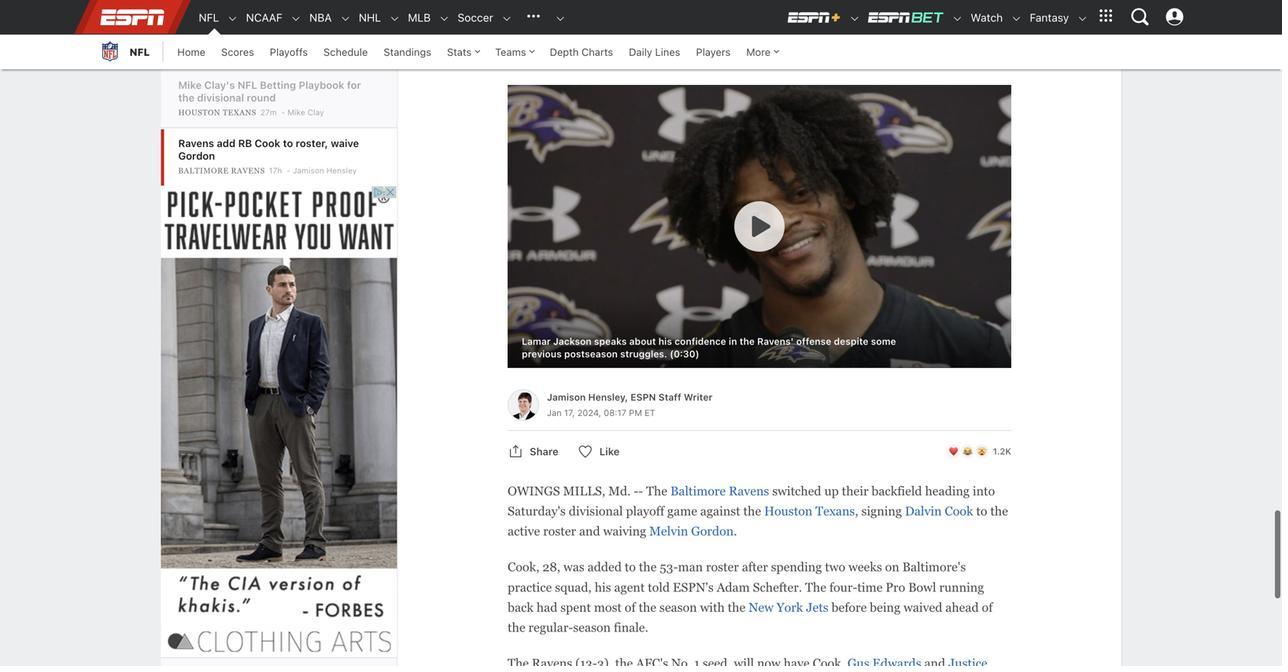 Task type: describe. For each thing, give the bounding box(es) containing it.
mike clay's nfl betting playbook for the divisional round
[[178, 79, 361, 103]]

27m
[[260, 108, 277, 117]]

clay
[[308, 108, 324, 117]]

2 vertical spatial cook
[[945, 505, 973, 519]]

weeks
[[848, 561, 882, 575]]

the inside mike clay's nfl betting playbook for the divisional round
[[178, 92, 194, 103]]

roster inside "to the active roster and waiving"
[[543, 525, 576, 539]]

to inside "to the active roster and waiving"
[[976, 505, 987, 519]]

1 horizontal spatial baltimore
[[670, 484, 726, 499]]

mlb
[[408, 11, 431, 24]]

depth
[[550, 46, 579, 58]]

roster, inside the ravens add rb dalvin cook to roster, waive melvin gordon
[[904, 1, 986, 35]]

practice
[[508, 581, 552, 595]]

gordon inside the ravens add rb dalvin cook to roster, waive melvin gordon
[[682, 35, 780, 69]]

2 - from the left
[[638, 484, 643, 499]]

backfield
[[872, 484, 922, 499]]

jan
[[547, 408, 562, 418]]

finale.
[[614, 621, 648, 635]]

to inside ravens add rb cook to roster, waive gordon
[[283, 137, 293, 149]]

md.
[[608, 484, 631, 499]]

spent
[[560, 601, 591, 615]]

like button
[[565, 439, 632, 464]]

agent
[[614, 581, 645, 595]]

bowl
[[908, 581, 936, 595]]

schedule
[[324, 46, 368, 58]]

mike for mike clay's nfl betting playbook for the divisional round
[[178, 79, 202, 91]]

to inside cook, 28, was added to the 53-man roster after spending two weeks on baltimore's practice squad, his agent told espn's adam schefter. the four-time pro bowl running back had spent most of the season with the
[[625, 561, 636, 575]]

divisional for round
[[197, 92, 244, 103]]

1.2k button
[[933, 439, 1024, 464]]

0 horizontal spatial nfl link
[[98, 35, 150, 69]]

jamison hensley, espn staff writer jan 17, 2024, 08:17 pm et
[[547, 392, 713, 418]]

soccer
[[458, 11, 493, 24]]

standings link
[[376, 35, 439, 69]]

like
[[599, 446, 620, 458]]

switched up their backfield heading into saturday's divisional playoff game against the
[[508, 484, 995, 519]]

new
[[749, 601, 774, 615]]

espn's
[[673, 581, 714, 595]]

divisional for playoff
[[569, 505, 623, 519]]

season inside cook, 28, was added to the 53-man roster after spending two weeks on baltimore's practice squad, his agent told espn's adam schefter. the four-time pro bowl running back had spent most of the season with the
[[659, 601, 697, 615]]

told
[[648, 581, 670, 595]]

active
[[508, 525, 540, 539]]

nhl
[[359, 11, 381, 24]]

schefter.
[[753, 581, 802, 595]]

hensley
[[326, 166, 357, 175]]

mike for mike clay
[[287, 108, 305, 117]]

ravens inside ravens add rb cook to roster, waive gordon
[[178, 137, 214, 149]]

jamison for hensley
[[293, 166, 324, 175]]

charts
[[582, 46, 613, 58]]

pm
[[629, 408, 642, 418]]

writer
[[684, 392, 713, 403]]

lines
[[655, 46, 680, 58]]

ahead
[[945, 601, 979, 615]]

nba
[[309, 11, 332, 24]]

the down adam
[[728, 601, 745, 615]]

nba link
[[301, 1, 332, 35]]

into
[[973, 484, 995, 499]]

cook inside ravens add rb cook to roster, waive gordon
[[255, 137, 280, 149]]

rb for cook
[[238, 137, 252, 149]]

standings
[[384, 46, 431, 58]]

pro
[[886, 581, 905, 595]]

schedule link
[[316, 35, 376, 69]]

baltimore ravens 17h
[[178, 166, 282, 175]]

waived
[[904, 601, 942, 615]]

back
[[508, 601, 533, 615]]

home link
[[169, 35, 213, 69]]

ravens add rb dalvin cook to roster, waive melvin gordon
[[508, 1, 986, 69]]

melvin gordon link
[[649, 525, 734, 539]]

17,
[[564, 408, 575, 418]]

roster inside cook, 28, was added to the 53-man roster after spending two weeks on baltimore's practice squad, his agent told espn's adam schefter. the four-time pro bowl running back had spent most of the season with the
[[706, 561, 739, 575]]

jets
[[806, 601, 828, 615]]

1.2k
[[993, 447, 1011, 457]]

0 vertical spatial baltimore ravens link
[[178, 166, 267, 176]]

daily lines
[[629, 46, 680, 58]]

with
[[700, 601, 725, 615]]

cook inside the ravens add rb dalvin cook to roster, waive melvin gordon
[[796, 1, 865, 35]]

clay's
[[204, 79, 235, 91]]

ravens up "to the active roster and waiving" at the bottom
[[729, 484, 769, 499]]

after
[[742, 561, 768, 575]]

ncaaf link
[[238, 1, 282, 35]]

being
[[870, 601, 900, 615]]

heading
[[925, 484, 970, 499]]

depth charts
[[550, 46, 613, 58]]

new york jets link
[[749, 601, 828, 615]]

added
[[588, 561, 622, 575]]

1 vertical spatial melvin
[[649, 525, 688, 539]]

mills,
[[563, 484, 605, 499]]

2024,
[[577, 408, 601, 418]]

against
[[700, 505, 740, 519]]

1 horizontal spatial dalvin
[[905, 505, 942, 519]]

melvin gordon .
[[649, 525, 737, 539]]

the inside before being waived ahead of the regular-season finale.
[[508, 621, 525, 635]]

rb for dalvin
[[666, 1, 702, 35]]

daily lines link
[[621, 35, 688, 69]]

stats link
[[439, 35, 487, 69]]

watch
[[971, 11, 1003, 24]]

jamison for hensley,
[[547, 392, 586, 403]]

spending
[[771, 561, 822, 575]]

watch link
[[963, 1, 1003, 35]]

adam
[[717, 581, 750, 595]]

squad,
[[555, 581, 592, 595]]

more
[[746, 46, 771, 58]]

texans for ,
[[816, 505, 855, 519]]

scores link
[[213, 35, 262, 69]]



Task type: vqa. For each thing, say whether or not it's contained in the screenshot.
Dalvin to the top
yes



Task type: locate. For each thing, give the bounding box(es) containing it.
1 horizontal spatial houston
[[764, 505, 812, 519]]

- right md.
[[634, 484, 638, 499]]

owings mills, md. -- the baltimore ravens
[[508, 484, 769, 499]]

up
[[824, 484, 839, 499]]

2 of from the left
[[982, 601, 993, 615]]

the down the told
[[639, 601, 656, 615]]

1 vertical spatial waive
[[331, 137, 359, 149]]

1 horizontal spatial divisional
[[569, 505, 623, 519]]

divisional down clay's
[[197, 92, 244, 103]]

mike left clay's
[[178, 79, 202, 91]]

baltimore inside baltimore ravens 17h
[[178, 166, 229, 175]]

1 horizontal spatial houston texans link
[[764, 505, 855, 519]]

houston texans link down switched
[[764, 505, 855, 519]]

the down into
[[990, 505, 1008, 519]]

roster, inside ravens add rb cook to roster, waive gordon
[[296, 137, 328, 149]]

texans for 27m
[[223, 108, 256, 117]]

soccer link
[[450, 1, 493, 35]]

nfl inside mike clay's nfl betting playbook for the divisional round
[[238, 79, 257, 91]]

1 horizontal spatial texans
[[816, 505, 855, 519]]

york
[[777, 601, 803, 615]]

rb inside ravens add rb cook to roster, waive gordon
[[238, 137, 252, 149]]

baltimore down houston texans 27m
[[178, 166, 229, 175]]

of down agent
[[625, 601, 636, 615]]

nfl link left home link
[[98, 35, 150, 69]]

the
[[178, 92, 194, 103], [743, 505, 761, 519], [990, 505, 1008, 519], [639, 561, 657, 575], [639, 601, 656, 615], [728, 601, 745, 615], [508, 621, 525, 635]]

1 vertical spatial cook
[[255, 137, 280, 149]]

add inside the ravens add rb dalvin cook to roster, waive melvin gordon
[[610, 1, 660, 35]]

season down espn's
[[659, 601, 697, 615]]

houston down switched
[[764, 505, 812, 519]]

and
[[579, 525, 600, 539]]

1 vertical spatial houston texans link
[[764, 505, 855, 519]]

1 vertical spatial jamison
[[547, 392, 586, 403]]

advertisement element
[[161, 186, 397, 658]]

add for waive
[[610, 1, 660, 35]]

0 vertical spatial rb
[[666, 1, 702, 35]]

dalvin up more
[[708, 1, 790, 35]]

1 horizontal spatial add
[[610, 1, 660, 35]]

1 vertical spatial baltimore
[[670, 484, 726, 499]]

gordon
[[682, 35, 780, 69], [178, 150, 215, 162], [691, 525, 734, 539]]

the left 53-
[[639, 561, 657, 575]]

before
[[832, 601, 867, 615]]

cook
[[796, 1, 865, 35], [255, 137, 280, 149], [945, 505, 973, 519]]

0 vertical spatial roster,
[[904, 1, 986, 35]]

0 horizontal spatial baltimore
[[178, 166, 229, 175]]

baltimore ravens link down ravens add rb cook to roster, waive gordon 'link'
[[178, 166, 267, 176]]

nfl
[[199, 11, 219, 24], [129, 46, 150, 58], [238, 79, 257, 91]]

add up baltimore ravens 17h
[[217, 137, 236, 149]]

mlb link
[[400, 1, 431, 35]]

the down back
[[508, 621, 525, 635]]

1 vertical spatial divisional
[[569, 505, 623, 519]]

houston down clay's
[[178, 108, 220, 117]]

the inside cook, 28, was added to the 53-man roster after spending two weeks on baltimore's practice squad, his agent told espn's adam schefter. the four-time pro bowl running back had spent most of the season with the
[[805, 581, 826, 595]]

1 horizontal spatial the
[[805, 581, 826, 595]]

their
[[842, 484, 868, 499]]

roster up adam
[[706, 561, 739, 575]]

nfl link up the home
[[191, 1, 219, 35]]

1 vertical spatial roster,
[[296, 137, 328, 149]]

0 horizontal spatial roster
[[543, 525, 576, 539]]

signing
[[861, 505, 902, 519]]

nfl up round
[[238, 79, 257, 91]]

1 vertical spatial roster
[[706, 561, 739, 575]]

1 horizontal spatial mike
[[287, 108, 305, 117]]

betting
[[260, 79, 296, 91]]

0 horizontal spatial jamison
[[293, 166, 324, 175]]

cook,
[[508, 561, 539, 575]]

0 vertical spatial season
[[659, 601, 697, 615]]

houston for houston texans 27m
[[178, 108, 220, 117]]

season down the most at the left of page
[[573, 621, 611, 635]]

0 vertical spatial divisional
[[197, 92, 244, 103]]

the up houston texans 27m
[[178, 92, 194, 103]]

baltimore ravens link up against
[[670, 484, 769, 499]]

game
[[667, 505, 697, 519]]

two
[[825, 561, 845, 575]]

houston texans , signing dalvin cook
[[764, 505, 973, 519]]

scores
[[221, 46, 254, 58]]

0 vertical spatial the
[[646, 484, 667, 499]]

0 horizontal spatial waive
[[331, 137, 359, 149]]

1 horizontal spatial of
[[982, 601, 993, 615]]

for
[[347, 79, 361, 91]]

depth charts link
[[542, 35, 621, 69]]

1 horizontal spatial nfl link
[[191, 1, 219, 35]]

1 vertical spatial season
[[573, 621, 611, 635]]

nfl image
[[98, 39, 122, 63]]

baltimore ravens link
[[178, 166, 267, 176], [670, 484, 769, 499]]

1 vertical spatial dalvin
[[905, 505, 942, 519]]

daily
[[629, 46, 652, 58]]

1 of from the left
[[625, 601, 636, 615]]

his
[[595, 581, 611, 595]]

gordon inside ravens add rb cook to roster, waive gordon
[[178, 150, 215, 162]]

playbook
[[299, 79, 344, 91]]

1 horizontal spatial waive
[[508, 35, 583, 69]]

1 horizontal spatial cook
[[796, 1, 865, 35]]

0 horizontal spatial season
[[573, 621, 611, 635]]

2 horizontal spatial cook
[[945, 505, 973, 519]]

0 vertical spatial jamison
[[293, 166, 324, 175]]

the up playoff
[[646, 484, 667, 499]]

texans down round
[[223, 108, 256, 117]]

0 horizontal spatial roster,
[[296, 137, 328, 149]]

houston for houston texans , signing dalvin cook
[[764, 505, 812, 519]]

before being waived ahead of the regular-season finale.
[[508, 601, 993, 635]]

dalvin inside the ravens add rb dalvin cook to roster, waive melvin gordon
[[708, 1, 790, 35]]

0 horizontal spatial add
[[217, 137, 236, 149]]

mike left clay
[[287, 108, 305, 117]]

nfl up the home
[[199, 11, 219, 24]]

houston texans link
[[178, 108, 259, 117], [764, 505, 855, 519]]

houston texans 27m
[[178, 108, 277, 117]]

nfl link
[[191, 1, 219, 35], [98, 35, 150, 69]]

nfl right nfl icon
[[129, 46, 150, 58]]

man
[[678, 561, 703, 575]]

espn
[[631, 392, 656, 403]]

0 horizontal spatial rb
[[238, 137, 252, 149]]

0 horizontal spatial houston
[[178, 108, 220, 117]]

.
[[734, 525, 737, 539]]

waive inside the ravens add rb dalvin cook to roster, waive melvin gordon
[[508, 35, 583, 69]]

divisional inside mike clay's nfl betting playbook for the divisional round
[[197, 92, 244, 103]]

0 vertical spatial baltimore
[[178, 166, 229, 175]]

0 vertical spatial mike
[[178, 79, 202, 91]]

jamison hensley
[[293, 166, 357, 175]]

0 vertical spatial waive
[[508, 35, 583, 69]]

divisional up and
[[569, 505, 623, 519]]

ravens left 17h at left top
[[231, 166, 265, 175]]

cook right more link
[[796, 1, 865, 35]]

new york jets
[[749, 601, 828, 615]]

rb
[[666, 1, 702, 35], [238, 137, 252, 149]]

0 horizontal spatial houston texans link
[[178, 108, 259, 117]]

0 horizontal spatial mike
[[178, 79, 202, 91]]

jamison inside jamison hensley, espn staff writer jan 17, 2024, 08:17 pm et
[[547, 392, 586, 403]]

texans down up
[[816, 505, 855, 519]]

08:17
[[604, 408, 626, 418]]

cook, 28, was added to the 53-man roster after spending two weeks on baltimore's practice squad, his agent told espn's adam schefter. the four-time pro bowl running back had spent most of the season with the
[[508, 561, 984, 615]]

had
[[537, 601, 557, 615]]

1 vertical spatial baltimore ravens link
[[670, 484, 769, 499]]

et
[[645, 408, 655, 418]]

the inside 'switched up their backfield heading into saturday's divisional playoff game against the'
[[743, 505, 761, 519]]

roster
[[543, 525, 576, 539], [706, 561, 739, 575]]

0 horizontal spatial baltimore ravens link
[[178, 166, 267, 176]]

1 vertical spatial gordon
[[178, 150, 215, 162]]

mike inside mike clay's nfl betting playbook for the divisional round
[[178, 79, 202, 91]]

roster left and
[[543, 525, 576, 539]]

cook down heading
[[945, 505, 973, 519]]

mike clay
[[287, 108, 324, 117]]

to inside the ravens add rb dalvin cook to roster, waive melvin gordon
[[871, 1, 898, 35]]

staff
[[658, 392, 681, 403]]

1 horizontal spatial roster,
[[904, 1, 986, 35]]

1 vertical spatial add
[[217, 137, 236, 149]]

0 horizontal spatial texans
[[223, 108, 256, 117]]

1 horizontal spatial rb
[[666, 1, 702, 35]]

ravens up baltimore ravens 17h
[[178, 137, 214, 149]]

cook up 17h at left top
[[255, 137, 280, 149]]

dalvin cook link
[[905, 505, 973, 519]]

ravens inside the ravens add rb dalvin cook to roster, waive melvin gordon
[[508, 1, 604, 35]]

on
[[885, 561, 899, 575]]

more link
[[738, 35, 786, 69]]

0 vertical spatial gordon
[[682, 35, 780, 69]]

waiving
[[603, 525, 646, 539]]

season inside before being waived ahead of the regular-season finale.
[[573, 621, 611, 635]]

1 vertical spatial rb
[[238, 137, 252, 149]]

home
[[177, 46, 205, 58]]

ravens add rb cook to roster, waive gordon
[[178, 137, 359, 162]]

rb up baltimore ravens 17h
[[238, 137, 252, 149]]

0 vertical spatial texans
[[223, 108, 256, 117]]

stats
[[447, 46, 472, 58]]

teams link
[[487, 35, 542, 69]]

1 vertical spatial houston
[[764, 505, 812, 519]]

,
[[855, 505, 858, 519]]

jamison right 17h at left top
[[293, 166, 324, 175]]

- up playoff
[[638, 484, 643, 499]]

2 vertical spatial gordon
[[691, 525, 734, 539]]

the right against
[[743, 505, 761, 519]]

jamison up 17,
[[547, 392, 586, 403]]

0 vertical spatial add
[[610, 1, 660, 35]]

add up daily
[[610, 1, 660, 35]]

0 vertical spatial houston
[[178, 108, 220, 117]]

1 vertical spatial texans
[[816, 505, 855, 519]]

rb up lines
[[666, 1, 702, 35]]

0 vertical spatial cook
[[796, 1, 865, 35]]

the inside "to the active roster and waiving"
[[990, 505, 1008, 519]]

0 vertical spatial roster
[[543, 525, 576, 539]]

playoffs link
[[262, 35, 316, 69]]

of inside before being waived ahead of the regular-season finale.
[[982, 601, 993, 615]]

baltimore up game
[[670, 484, 726, 499]]

texans
[[223, 108, 256, 117], [816, 505, 855, 519]]

divisional inside 'switched up their backfield heading into saturday's divisional playoff game against the'
[[569, 505, 623, 519]]

2 horizontal spatial nfl
[[238, 79, 257, 91]]

texans inside houston texans 27m
[[223, 108, 256, 117]]

players link
[[688, 35, 738, 69]]

1 vertical spatial the
[[805, 581, 826, 595]]

melvin inside the ravens add rb dalvin cook to roster, waive melvin gordon
[[589, 35, 676, 69]]

2 vertical spatial nfl
[[238, 79, 257, 91]]

0 vertical spatial houston texans link
[[178, 108, 259, 117]]

rb inside the ravens add rb dalvin cook to roster, waive melvin gordon
[[666, 1, 702, 35]]

melvin
[[589, 35, 676, 69], [649, 525, 688, 539]]

1 vertical spatial mike
[[287, 108, 305, 117]]

0 vertical spatial melvin
[[589, 35, 676, 69]]

of inside cook, 28, was added to the 53-man roster after spending two weeks on baltimore's practice squad, his agent told espn's adam schefter. the four-time pro bowl running back had spent most of the season with the
[[625, 601, 636, 615]]

add inside ravens add rb cook to roster, waive gordon
[[217, 137, 236, 149]]

nhl link
[[351, 1, 381, 35]]

1 horizontal spatial season
[[659, 601, 697, 615]]

1 horizontal spatial jamison
[[547, 392, 586, 403]]

0 horizontal spatial the
[[646, 484, 667, 499]]

houston texans link down clay's
[[178, 108, 259, 117]]

waive inside ravens add rb cook to roster, waive gordon
[[331, 137, 359, 149]]

ravens up depth
[[508, 1, 604, 35]]

0 vertical spatial dalvin
[[708, 1, 790, 35]]

1 vertical spatial nfl
[[129, 46, 150, 58]]

1 horizontal spatial roster
[[706, 561, 739, 575]]

houston
[[178, 108, 220, 117], [764, 505, 812, 519]]

0 horizontal spatial divisional
[[197, 92, 244, 103]]

ravens inside baltimore ravens 17h
[[231, 166, 265, 175]]

28,
[[542, 561, 560, 575]]

playoffs
[[270, 46, 308, 58]]

0 horizontal spatial dalvin
[[708, 1, 790, 35]]

of right "ahead"
[[982, 601, 993, 615]]

1 horizontal spatial nfl
[[199, 11, 219, 24]]

most
[[594, 601, 622, 615]]

0 horizontal spatial cook
[[255, 137, 280, 149]]

0 horizontal spatial nfl
[[129, 46, 150, 58]]

add for gordon
[[217, 137, 236, 149]]

the up jets
[[805, 581, 826, 595]]

add
[[610, 1, 660, 35], [217, 137, 236, 149]]

dalvin down heading
[[905, 505, 942, 519]]

hensley,
[[588, 392, 628, 403]]

0 horizontal spatial of
[[625, 601, 636, 615]]

to the active roster and waiving
[[508, 505, 1008, 539]]

0 vertical spatial nfl
[[199, 11, 219, 24]]

the
[[646, 484, 667, 499], [805, 581, 826, 595]]

houston inside houston texans 27m
[[178, 108, 220, 117]]

1 - from the left
[[634, 484, 638, 499]]

1 horizontal spatial baltimore ravens link
[[670, 484, 769, 499]]

53-
[[660, 561, 678, 575]]



